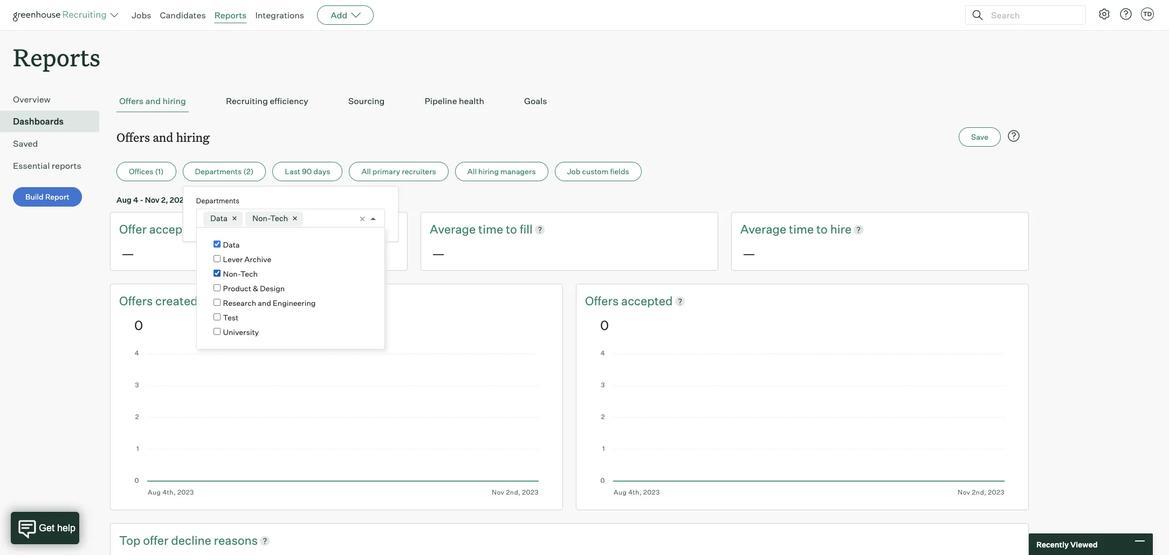 Task type: vqa. For each thing, say whether or not it's contained in the screenshot.
31,
no



Task type: describe. For each thing, give the bounding box(es) containing it.
all for all primary recruiters
[[362, 167, 371, 176]]

goals
[[524, 96, 547, 106]]

1 vertical spatial hiring
[[176, 129, 210, 145]]

0 vertical spatial reports
[[215, 10, 247, 21]]

offers and hiring inside button
[[119, 96, 186, 106]]

0 horizontal spatial reports
[[13, 41, 100, 73]]

created
[[155, 294, 198, 308]]

offers and hiring button
[[117, 90, 189, 112]]

1 horizontal spatial non-
[[253, 213, 270, 223]]

Research and Engineering checkbox
[[213, 299, 220, 306]]

offices (1)
[[129, 167, 164, 176]]

1 - from the left
[[140, 195, 143, 205]]

essential reports link
[[13, 159, 95, 172]]

(1)
[[155, 167, 164, 176]]

acceptance
[[149, 222, 214, 236]]

fields
[[610, 167, 630, 176]]

archive
[[245, 255, 272, 264]]

td button
[[1142, 8, 1155, 21]]

all for all hiring managers
[[468, 167, 477, 176]]

rate
[[216, 222, 238, 236]]

custom
[[582, 167, 609, 176]]

build report
[[25, 192, 69, 201]]

all primary recruiters
[[362, 167, 436, 176]]

fill
[[520, 222, 533, 236]]

0 for offers link for second 'xychart' image
[[601, 317, 609, 333]]

pipeline health
[[425, 96, 485, 106]]

job
[[567, 167, 581, 176]]

jobs link
[[132, 10, 151, 21]]

save button
[[959, 127, 1001, 147]]

offer link
[[143, 532, 171, 549]]

dashboards link
[[13, 115, 95, 128]]

hiring inside button
[[163, 96, 186, 106]]

1 vertical spatial non-tech
[[223, 269, 258, 279]]

td button
[[1140, 5, 1157, 23]]

reports
[[52, 160, 81, 171]]

essential reports
[[13, 160, 81, 171]]

3,
[[282, 195, 289, 205]]

university
[[223, 328, 259, 337]]

4
[[133, 195, 138, 205]]

recruiting
[[226, 96, 268, 106]]

to for fill
[[506, 222, 517, 236]]

lever archive
[[223, 255, 272, 264]]

&
[[253, 284, 258, 293]]

faq image
[[1008, 130, 1021, 143]]

nov
[[145, 195, 160, 205]]

reports link
[[215, 10, 247, 21]]

2 vertical spatial and
[[258, 299, 271, 308]]

to link for fill
[[506, 221, 520, 238]]

efficiency
[[270, 96, 309, 106]]

1 vertical spatial and
[[153, 129, 173, 145]]

accepted link
[[622, 293, 673, 310]]

fill link
[[520, 221, 533, 238]]

departments for departments
[[196, 196, 240, 205]]

greenhouse recruiting image
[[13, 9, 110, 22]]

Non-Tech checkbox
[[213, 270, 220, 277]]

offers link for 2nd 'xychart' image from right
[[119, 293, 155, 310]]

candidates
[[160, 10, 206, 21]]

all hiring managers
[[468, 167, 536, 176]]

top offer decline
[[119, 533, 214, 548]]

— for fill
[[432, 245, 445, 262]]

compared
[[190, 195, 226, 205]]

research and engineering
[[223, 299, 316, 308]]

may
[[237, 195, 252, 205]]

all hiring managers button
[[455, 162, 549, 181]]

build
[[25, 192, 44, 201]]

top link
[[119, 532, 143, 549]]

time for fill
[[479, 222, 503, 236]]

last
[[285, 167, 301, 176]]

candidates link
[[160, 10, 206, 21]]

configure image
[[1099, 8, 1111, 21]]

departments (2)
[[195, 167, 254, 176]]

job custom fields
[[567, 167, 630, 176]]

hire
[[831, 222, 852, 236]]

product
[[223, 284, 251, 293]]

0 vertical spatial non-tech
[[253, 213, 288, 223]]

0 for offers link related to 2nd 'xychart' image from right
[[134, 317, 143, 333]]

overview
[[13, 94, 51, 105]]

accepted
[[622, 294, 673, 308]]

average time to for fill
[[430, 222, 520, 236]]

— for hire
[[743, 245, 756, 262]]

jobs
[[132, 10, 151, 21]]

last 90 days
[[285, 167, 330, 176]]

1 horizontal spatial tech
[[270, 213, 288, 223]]

2 - from the left
[[260, 195, 264, 205]]

sourcing button
[[346, 90, 388, 112]]

offer
[[119, 222, 147, 236]]

job custom fields button
[[555, 162, 642, 181]]

2 aug from the left
[[265, 195, 280, 205]]

2 xychart image from the left
[[601, 351, 1005, 496]]

viewed
[[1071, 540, 1098, 549]]

sourcing
[[348, 96, 385, 106]]

engineering
[[273, 299, 316, 308]]

departments (2) button
[[183, 162, 266, 181]]

1 2023 from the left
[[170, 195, 189, 205]]

hire link
[[831, 221, 852, 238]]

time link for fill
[[479, 221, 506, 238]]

goals button
[[522, 90, 550, 112]]

test
[[223, 313, 239, 322]]

average for fill
[[430, 222, 476, 236]]



Task type: locate. For each thing, give the bounding box(es) containing it.
2 all from the left
[[468, 167, 477, 176]]

1 horizontal spatial reports
[[215, 10, 247, 21]]

2 0 from the left
[[601, 317, 609, 333]]

1 horizontal spatial —
[[432, 245, 445, 262]]

Search text field
[[989, 7, 1076, 23]]

time left hire
[[789, 222, 814, 236]]

0 vertical spatial offers and hiring
[[119, 96, 186, 106]]

6
[[254, 195, 259, 205]]

data down aug 4 - nov 2, 2023 compared to may 6 - aug 3, 2023
[[210, 213, 228, 223]]

td
[[1144, 10, 1153, 18]]

created link
[[155, 293, 198, 310]]

Lever Archive checkbox
[[213, 255, 220, 262]]

1 horizontal spatial -
[[260, 195, 264, 205]]

time for hire
[[789, 222, 814, 236]]

1 average link from the left
[[430, 221, 479, 238]]

all primary recruiters button
[[349, 162, 449, 181]]

decline
[[171, 533, 211, 548]]

1 horizontal spatial xychart image
[[601, 351, 1005, 496]]

1 horizontal spatial 2023
[[291, 195, 309, 205]]

managers
[[501, 167, 536, 176]]

xychart image
[[134, 351, 539, 496], [601, 351, 1005, 496]]

3 — from the left
[[743, 245, 756, 262]]

average time to for hire
[[741, 222, 831, 236]]

pipeline
[[425, 96, 457, 106]]

reports
[[215, 10, 247, 21], [13, 41, 100, 73]]

add
[[331, 10, 348, 21]]

1 vertical spatial departments
[[196, 196, 240, 205]]

0 horizontal spatial average
[[430, 222, 476, 236]]

0 vertical spatial non-
[[253, 213, 270, 223]]

1 time link from the left
[[479, 221, 506, 238]]

0 vertical spatial tech
[[270, 213, 288, 223]]

1 horizontal spatial offers link
[[585, 293, 622, 310]]

Test checkbox
[[213, 314, 220, 321]]

to link
[[506, 221, 520, 238], [817, 221, 831, 238]]

data right data checkbox
[[223, 240, 240, 250]]

and
[[146, 96, 161, 106], [153, 129, 173, 145], [258, 299, 271, 308]]

1 0 from the left
[[134, 317, 143, 333]]

0 horizontal spatial tech
[[240, 269, 258, 279]]

research
[[223, 299, 256, 308]]

0 horizontal spatial time link
[[479, 221, 506, 238]]

saved link
[[13, 137, 95, 150]]

1 horizontal spatial average
[[741, 222, 787, 236]]

tech down the lever archive
[[240, 269, 258, 279]]

to left fill
[[506, 222, 517, 236]]

time link left hire 'link'
[[789, 221, 817, 238]]

all left primary
[[362, 167, 371, 176]]

0 horizontal spatial -
[[140, 195, 143, 205]]

2023 right 2,
[[170, 195, 189, 205]]

1 vertical spatial tech
[[240, 269, 258, 279]]

departments for departments (2)
[[195, 167, 242, 176]]

tech down 3,
[[270, 213, 288, 223]]

reasons link
[[214, 532, 258, 549]]

add button
[[317, 5, 374, 25]]

0 horizontal spatial non-
[[223, 269, 241, 279]]

2 offers link from the left
[[585, 293, 622, 310]]

days
[[314, 167, 330, 176]]

departments up aug 4 - nov 2, 2023 compared to may 6 - aug 3, 2023
[[195, 167, 242, 176]]

non-tech up product
[[223, 269, 258, 279]]

aug 4 - nov 2, 2023 compared to may 6 - aug 3, 2023
[[117, 195, 309, 205]]

non-tech down 6
[[253, 213, 288, 223]]

-
[[140, 195, 143, 205], [260, 195, 264, 205]]

all left managers
[[468, 167, 477, 176]]

1 — from the left
[[121, 245, 134, 262]]

to left hire
[[817, 222, 828, 236]]

0 horizontal spatial 2023
[[170, 195, 189, 205]]

tab list
[[117, 90, 1023, 112]]

time left fill
[[479, 222, 503, 236]]

tab list containing offers and hiring
[[117, 90, 1023, 112]]

0 horizontal spatial all
[[362, 167, 371, 176]]

recently viewed
[[1037, 540, 1098, 549]]

0 horizontal spatial average link
[[430, 221, 479, 238]]

1 time from the left
[[479, 222, 503, 236]]

to link for hire
[[817, 221, 831, 238]]

Data checkbox
[[213, 241, 220, 248]]

2 average link from the left
[[741, 221, 789, 238]]

last 90 days button
[[273, 162, 343, 181]]

2 time link from the left
[[789, 221, 817, 238]]

0 vertical spatial hiring
[[163, 96, 186, 106]]

- right 6
[[260, 195, 264, 205]]

recruiting efficiency button
[[223, 90, 311, 112]]

2023 right 3,
[[291, 195, 309, 205]]

1 vertical spatial offers and hiring
[[117, 129, 210, 145]]

1 xychart image from the left
[[134, 351, 539, 496]]

(2)
[[243, 167, 254, 176]]

integrations link
[[255, 10, 304, 21]]

offers link
[[119, 293, 155, 310], [585, 293, 622, 310]]

aug left 3,
[[265, 195, 280, 205]]

offices
[[129, 167, 153, 176]]

average for hire
[[741, 222, 787, 236]]

offers
[[119, 96, 144, 106], [117, 129, 150, 145], [119, 294, 153, 308], [585, 294, 622, 308]]

0 vertical spatial and
[[146, 96, 161, 106]]

non- down 6
[[253, 213, 270, 223]]

0 horizontal spatial average time to
[[430, 222, 520, 236]]

to
[[228, 195, 235, 205], [506, 222, 517, 236], [817, 222, 828, 236]]

1 horizontal spatial time
[[789, 222, 814, 236]]

recently
[[1037, 540, 1069, 549]]

to for hire
[[817, 222, 828, 236]]

1 average from the left
[[430, 222, 476, 236]]

1 horizontal spatial time link
[[789, 221, 817, 238]]

to left may
[[228, 195, 235, 205]]

2 average time to from the left
[[741, 222, 831, 236]]

0 vertical spatial data
[[210, 213, 228, 223]]

rate link
[[216, 221, 238, 238]]

all inside button
[[468, 167, 477, 176]]

2 — from the left
[[432, 245, 445, 262]]

1 horizontal spatial aug
[[265, 195, 280, 205]]

average link for hire
[[741, 221, 789, 238]]

report
[[45, 192, 69, 201]]

University checkbox
[[213, 328, 220, 335]]

offer acceptance
[[119, 222, 216, 236]]

departments inside button
[[195, 167, 242, 176]]

Product & Design checkbox
[[213, 285, 220, 292]]

offer
[[143, 533, 169, 548]]

2 time from the left
[[789, 222, 814, 236]]

1 offers link from the left
[[119, 293, 155, 310]]

departments up rate
[[196, 196, 240, 205]]

reports right the candidates at top
[[215, 10, 247, 21]]

0 vertical spatial departments
[[195, 167, 242, 176]]

0 horizontal spatial xychart image
[[134, 351, 539, 496]]

90
[[302, 167, 312, 176]]

offices (1) button
[[117, 162, 176, 181]]

2,
[[161, 195, 168, 205]]

0 horizontal spatial 0
[[134, 317, 143, 333]]

all
[[362, 167, 371, 176], [468, 167, 477, 176]]

offers inside offers and hiring button
[[119, 96, 144, 106]]

pipeline health button
[[422, 90, 487, 112]]

1 vertical spatial non-
[[223, 269, 241, 279]]

1 horizontal spatial to link
[[817, 221, 831, 238]]

time link left fill link
[[479, 221, 506, 238]]

0
[[134, 317, 143, 333], [601, 317, 609, 333]]

1 horizontal spatial average link
[[741, 221, 789, 238]]

- right 4 at left top
[[140, 195, 143, 205]]

top
[[119, 533, 141, 548]]

aug
[[117, 195, 132, 205], [265, 195, 280, 205]]

offers created
[[119, 294, 198, 308]]

1 all from the left
[[362, 167, 371, 176]]

1 horizontal spatial to
[[506, 222, 517, 236]]

2 to link from the left
[[817, 221, 831, 238]]

non-tech
[[253, 213, 288, 223], [223, 269, 258, 279]]

overview link
[[13, 93, 95, 106]]

average
[[430, 222, 476, 236], [741, 222, 787, 236]]

1 average time to from the left
[[430, 222, 520, 236]]

1 to link from the left
[[506, 221, 520, 238]]

0 horizontal spatial time
[[479, 222, 503, 236]]

1 aug from the left
[[117, 195, 132, 205]]

decline link
[[171, 532, 214, 549]]

2 horizontal spatial —
[[743, 245, 756, 262]]

—
[[121, 245, 134, 262], [432, 245, 445, 262], [743, 245, 756, 262]]

departments
[[195, 167, 242, 176], [196, 196, 240, 205]]

offers link for second 'xychart' image
[[585, 293, 622, 310]]

average link for fill
[[430, 221, 479, 238]]

1 horizontal spatial average time to
[[741, 222, 831, 236]]

1 horizontal spatial all
[[468, 167, 477, 176]]

product & design
[[223, 284, 285, 293]]

1 horizontal spatial 0
[[601, 317, 609, 333]]

1 vertical spatial reports
[[13, 41, 100, 73]]

2 average from the left
[[741, 222, 787, 236]]

0 horizontal spatial offers link
[[119, 293, 155, 310]]

2 vertical spatial hiring
[[479, 167, 499, 176]]

aug left 4 at left top
[[117, 195, 132, 205]]

average time to
[[430, 222, 520, 236], [741, 222, 831, 236]]

essential
[[13, 160, 50, 171]]

2 horizontal spatial to
[[817, 222, 828, 236]]

average link
[[430, 221, 479, 238], [741, 221, 789, 238]]

hiring inside button
[[479, 167, 499, 176]]

reports down greenhouse recruiting image
[[13, 41, 100, 73]]

all inside button
[[362, 167, 371, 176]]

1 vertical spatial data
[[223, 240, 240, 250]]

0 horizontal spatial to link
[[506, 221, 520, 238]]

health
[[459, 96, 485, 106]]

recruiters
[[402, 167, 436, 176]]

0 horizontal spatial to
[[228, 195, 235, 205]]

offer link
[[119, 221, 149, 238]]

and inside button
[[146, 96, 161, 106]]

tech
[[270, 213, 288, 223], [240, 269, 258, 279]]

2 2023 from the left
[[291, 195, 309, 205]]

non- down lever at the top left
[[223, 269, 241, 279]]

lever
[[223, 255, 243, 264]]

primary
[[373, 167, 400, 176]]

reasons
[[214, 533, 258, 548]]

time link for hire
[[789, 221, 817, 238]]

design
[[260, 284, 285, 293]]

build report button
[[13, 187, 82, 207]]

0 horizontal spatial aug
[[117, 195, 132, 205]]

0 horizontal spatial —
[[121, 245, 134, 262]]

saved
[[13, 138, 38, 149]]

acceptance link
[[149, 221, 216, 238]]



